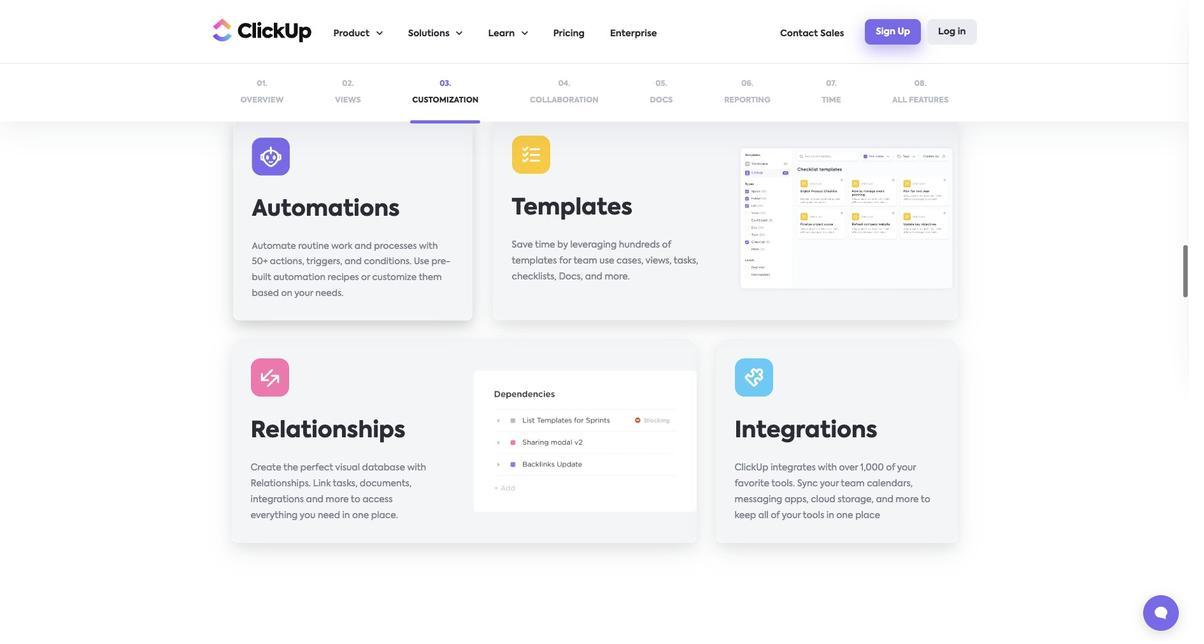 Task type: describe. For each thing, give the bounding box(es) containing it.
favorite
[[735, 480, 770, 489]]

clickup integrates with over 1,000 of your favorite tools. sync your team               calendars, messaging apps, cloud storage, and more to keep all of your tools in one place
[[735, 464, 931, 521]]

your inside automate routine work and processes with 50+ actions, triggers, and conditions.               use pre- built automation recipes or customize them based on your needs.
[[294, 289, 313, 298]]

on
[[281, 289, 292, 298]]

link
[[313, 480, 331, 489]]

pricing link
[[554, 1, 585, 63]]

contact sales link
[[781, 1, 845, 63]]

for
[[560, 257, 572, 266]]

1,000
[[861, 464, 885, 473]]

team inside clickup integrates with over 1,000 of your favorite tools. sync your team               calendars, messaging apps, cloud storage, and more to keep all of your tools in one place
[[842, 480, 865, 489]]

access
[[363, 496, 393, 505]]

tools.
[[772, 480, 796, 489]]

clickapps image
[[522, 0, 981, 98]]

the
[[284, 464, 298, 473]]

or
[[361, 274, 370, 282]]

07.
[[827, 80, 837, 88]]

all features
[[893, 97, 949, 104]]

tools
[[803, 512, 825, 521]]

one inside clickup integrates with over 1,000 of your favorite tools. sync your team               calendars, messaging apps, cloud storage, and more to keep all of your tools in one place
[[837, 512, 854, 521]]

product
[[334, 29, 370, 38]]

02.
[[342, 80, 354, 88]]

sign up
[[877, 27, 911, 36]]

save time by leveraging hundreds of templates for team use cases, views, tasks, checklists, docs, and more.
[[512, 241, 699, 282]]

team inside save time by leveraging hundreds of templates for team use cases, views, tasks, checklists, docs, and more.
[[574, 257, 598, 266]]

perfect
[[301, 464, 333, 473]]

relationships image
[[474, 371, 697, 512]]

templates
[[512, 257, 557, 266]]

cloud
[[811, 496, 836, 505]]

work
[[331, 242, 352, 251]]

enterprise
[[611, 29, 658, 38]]

03.
[[440, 80, 451, 88]]

contact
[[781, 29, 819, 38]]

06.
[[742, 80, 754, 88]]

everything
[[251, 512, 298, 521]]

up
[[898, 27, 911, 36]]

one inside create the perfect visual database with relationships. link tasks, documents, integrations and more to access everything you need in one place.
[[352, 512, 369, 521]]

more inside create the perfect visual database with relationships. link tasks, documents, integrations and more to access everything you need in one place.
[[326, 496, 349, 505]]

routine
[[298, 242, 329, 251]]

checklists,
[[512, 273, 557, 282]]

solutions button
[[408, 1, 463, 63]]

by
[[558, 241, 568, 250]]

clickup
[[735, 464, 769, 473]]

docs
[[650, 97, 673, 104]]

tasks, inside create the perfect visual database with relationships. link tasks, documents, integrations and more to access everything you need in one place.
[[333, 480, 358, 489]]

based
[[252, 289, 279, 298]]

automate routine work and processes with 50+ actions, triggers, and conditions.               use pre- built automation recipes or customize them based on your needs.
[[252, 242, 451, 298]]

messaging
[[735, 496, 783, 505]]

list containing product
[[334, 1, 781, 63]]

conditions.
[[364, 258, 412, 267]]

features
[[910, 97, 949, 104]]

08.
[[915, 80, 927, 88]]

in inside clickup integrates with over 1,000 of your favorite tools. sync your team               calendars, messaging apps, cloud storage, and more to keep all of your tools in one place
[[827, 512, 835, 521]]

product button
[[334, 1, 383, 63]]

docs,
[[559, 273, 583, 282]]

with for automations
[[419, 242, 438, 251]]

templates
[[512, 198, 633, 220]]

sync
[[798, 480, 818, 489]]

create the perfect visual database with relationships. link tasks, documents, integrations and more to access everything you need in one place.
[[251, 464, 427, 521]]

to inside create the perfect visual database with relationships. link tasks, documents, integrations and more to access everything you need in one place.
[[351, 496, 361, 505]]

cases,
[[617, 257, 644, 266]]

your down apps,
[[782, 512, 801, 521]]

05.
[[656, 80, 668, 88]]

use
[[600, 257, 615, 266]]

you
[[300, 512, 316, 521]]

of for integrations
[[887, 464, 896, 473]]



Task type: locate. For each thing, give the bounding box(es) containing it.
built
[[252, 274, 271, 282]]

of right all
[[771, 512, 780, 521]]

place.
[[371, 512, 398, 521]]

integrations
[[251, 496, 304, 505]]

of up views,
[[663, 241, 671, 250]]

2 more from the left
[[896, 496, 919, 505]]

01.
[[257, 80, 267, 88]]

needs.
[[315, 289, 344, 298]]

of inside save time by leveraging hundreds of templates for team use cases, views, tasks, checklists, docs, and more.
[[663, 241, 671, 250]]

documents,
[[360, 480, 412, 489]]

0 horizontal spatial of
[[663, 241, 671, 250]]

log
[[939, 27, 956, 36]]

and right work
[[355, 242, 372, 251]]

with right database
[[408, 464, 427, 473]]

time
[[822, 97, 842, 104]]

all
[[759, 512, 769, 521]]

0 horizontal spatial more
[[326, 496, 349, 505]]

sign up button
[[866, 19, 922, 45]]

more inside clickup integrates with over 1,000 of your favorite tools. sync your team               calendars, messaging apps, cloud storage, and more to keep all of your tools in one place
[[896, 496, 919, 505]]

tasks, down visual
[[333, 480, 358, 489]]

over
[[840, 464, 859, 473]]

tasks, inside save time by leveraging hundreds of templates for team use cases, views, tasks, checklists, docs, and more.
[[674, 257, 699, 266]]

triggers,
[[306, 258, 342, 267]]

visual
[[335, 464, 360, 473]]

to inside clickup integrates with over 1,000 of your favorite tools. sync your team               calendars, messaging apps, cloud storage, and more to keep all of your tools in one place
[[921, 496, 931, 505]]

integrates
[[771, 464, 816, 473]]

place
[[856, 512, 881, 521]]

reporting
[[725, 97, 771, 104]]

them
[[419, 274, 442, 282]]

with for relationships
[[408, 464, 427, 473]]

your
[[294, 289, 313, 298], [898, 464, 917, 473], [820, 480, 839, 489], [782, 512, 801, 521]]

customization
[[413, 97, 479, 104]]

relationships.
[[251, 480, 311, 489]]

in right need at the bottom
[[343, 512, 350, 521]]

list
[[334, 1, 781, 63]]

1 horizontal spatial more
[[896, 496, 919, 505]]

and inside save time by leveraging hundreds of templates for team use cases, views, tasks, checklists, docs, and more.
[[585, 273, 603, 282]]

more up need at the bottom
[[326, 496, 349, 505]]

pre-
[[431, 258, 451, 267]]

1 horizontal spatial to
[[921, 496, 931, 505]]

1 vertical spatial of
[[887, 464, 896, 473]]

0 horizontal spatial in
[[343, 512, 350, 521]]

more.
[[605, 273, 630, 282]]

1 one from the left
[[352, 512, 369, 521]]

hundreds
[[619, 241, 660, 250]]

contact sales
[[781, 29, 845, 38]]

with left over
[[819, 464, 838, 473]]

keep
[[735, 512, 757, 521]]

1 to from the left
[[351, 496, 361, 505]]

customize
[[372, 274, 417, 282]]

0 horizontal spatial one
[[352, 512, 369, 521]]

04.
[[559, 80, 571, 88]]

automations
[[252, 199, 400, 221]]

save
[[512, 241, 533, 250]]

and inside create the perfect visual database with relationships. link tasks, documents, integrations and more to access everything you need in one place.
[[306, 496, 324, 505]]

1 horizontal spatial one
[[837, 512, 854, 521]]

0 vertical spatial tasks,
[[674, 257, 699, 266]]

with inside automate routine work and processes with 50+ actions, triggers, and conditions.               use pre- built automation recipes or customize them based on your needs.
[[419, 242, 438, 251]]

integrations
[[735, 421, 878, 443]]

log in
[[939, 27, 967, 36]]

sign
[[877, 27, 896, 36]]

1 horizontal spatial of
[[771, 512, 780, 521]]

0 horizontal spatial team
[[574, 257, 598, 266]]

calendars,
[[868, 480, 913, 489]]

1 more from the left
[[326, 496, 349, 505]]

one down the access
[[352, 512, 369, 521]]

2 one from the left
[[837, 512, 854, 521]]

your up cloud
[[820, 480, 839, 489]]

tasks, right views,
[[674, 257, 699, 266]]

0 vertical spatial team
[[574, 257, 598, 266]]

all
[[893, 97, 908, 104]]

2 horizontal spatial in
[[958, 27, 967, 36]]

of up 'calendars,'
[[887, 464, 896, 473]]

1 horizontal spatial team
[[842, 480, 865, 489]]

storage,
[[838, 496, 874, 505]]

overview
[[241, 97, 284, 104]]

views,
[[646, 257, 672, 266]]

enterprise link
[[611, 1, 658, 63]]

and up recipes
[[344, 258, 362, 267]]

and down the use
[[585, 273, 603, 282]]

learn
[[488, 29, 515, 38]]

tasks,
[[674, 257, 699, 266], [333, 480, 358, 489]]

of for templates
[[663, 241, 671, 250]]

2 vertical spatial of
[[771, 512, 780, 521]]

more
[[326, 496, 349, 505], [896, 496, 919, 505]]

collaboration
[[530, 97, 599, 104]]

50+
[[252, 258, 268, 267]]

use
[[414, 258, 429, 267]]

templates image
[[735, 143, 958, 295]]

and inside clickup integrates with over 1,000 of your favorite tools. sync your team               calendars, messaging apps, cloud storage, and more to keep all of your tools in one place
[[877, 496, 894, 505]]

1 vertical spatial team
[[842, 480, 865, 489]]

time
[[535, 241, 556, 250]]

leveraging
[[571, 241, 617, 250]]

2 to from the left
[[921, 496, 931, 505]]

with up use
[[419, 242, 438, 251]]

views
[[335, 97, 361, 104]]

more down 'calendars,'
[[896, 496, 919, 505]]

1 horizontal spatial tasks,
[[674, 257, 699, 266]]

sales
[[821, 29, 845, 38]]

team
[[574, 257, 598, 266], [842, 480, 865, 489]]

automation
[[273, 274, 325, 282]]

create
[[251, 464, 282, 473]]

2 horizontal spatial of
[[887, 464, 896, 473]]

and down 'calendars,'
[[877, 496, 894, 505]]

1 vertical spatial tasks,
[[333, 480, 358, 489]]

team up storage,
[[842, 480, 865, 489]]

pricing
[[554, 29, 585, 38]]

team down leveraging
[[574, 257, 598, 266]]

with inside clickup integrates with over 1,000 of your favorite tools. sync your team               calendars, messaging apps, cloud storage, and more to keep all of your tools in one place
[[819, 464, 838, 473]]

solutions
[[408, 29, 450, 38]]

in right the tools
[[827, 512, 835, 521]]

actions,
[[270, 258, 304, 267]]

recipes
[[328, 274, 359, 282]]

need
[[318, 512, 340, 521]]

and down link at the left of the page
[[306, 496, 324, 505]]

one down storage,
[[837, 512, 854, 521]]

with inside create the perfect visual database with relationships. link tasks, documents, integrations and more to access everything you need in one place.
[[408, 464, 427, 473]]

0 vertical spatial of
[[663, 241, 671, 250]]

in right the log
[[958, 27, 967, 36]]

one
[[352, 512, 369, 521], [837, 512, 854, 521]]

automate
[[252, 242, 296, 251]]

your down automation
[[294, 289, 313, 298]]

1 horizontal spatial in
[[827, 512, 835, 521]]

of
[[663, 241, 671, 250], [887, 464, 896, 473], [771, 512, 780, 521]]

0 horizontal spatial tasks,
[[333, 480, 358, 489]]

your up 'calendars,'
[[898, 464, 917, 473]]

learn button
[[488, 1, 528, 63]]

0 horizontal spatial to
[[351, 496, 361, 505]]

database
[[362, 464, 405, 473]]

in inside create the perfect visual database with relationships. link tasks, documents, integrations and more to access everything you need in one place.
[[343, 512, 350, 521]]

main navigation element
[[334, 1, 977, 63]]

apps,
[[785, 496, 809, 505]]



Task type: vqa. For each thing, say whether or not it's contained in the screenshot.


